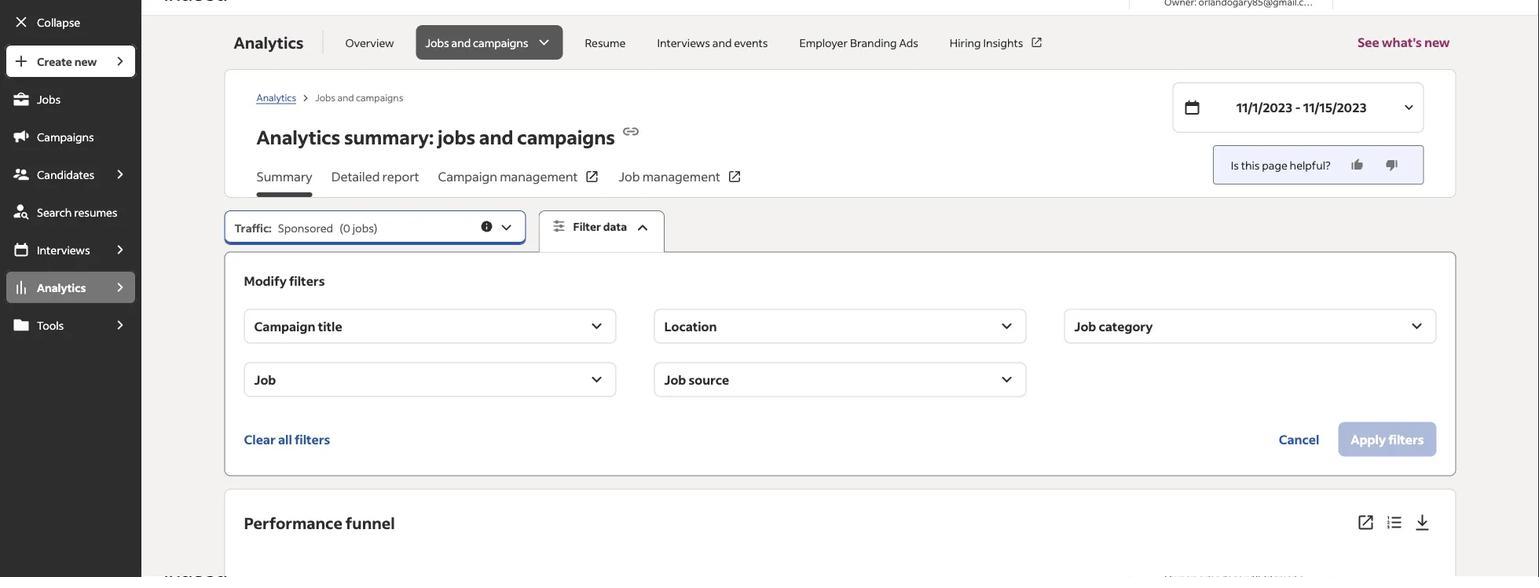 Task type: locate. For each thing, give the bounding box(es) containing it.
menu bar
[[0, 44, 142, 577]]

cancel button
[[1266, 422, 1332, 457]]

filters right 'modify'
[[289, 273, 325, 289]]

hiring
[[950, 35, 981, 49]]

jobs
[[426, 35, 449, 49], [315, 91, 336, 103], [37, 92, 61, 106]]

overview link
[[336, 25, 404, 60]]

collapse
[[37, 15, 80, 29]]

title
[[318, 318, 342, 334]]

0 vertical spatial new
[[1424, 34, 1450, 50]]

1 horizontal spatial campaign
[[438, 169, 497, 185]]

new inside menu bar
[[74, 54, 97, 68]]

filters right all
[[295, 431, 330, 448]]

0 vertical spatial jobs and campaigns
[[426, 35, 528, 49]]

campaign management link
[[438, 167, 600, 197]]

new right create
[[74, 54, 97, 68]]

detailed
[[331, 169, 380, 185]]

export as csv image
[[1413, 514, 1432, 532]]

1 management from the left
[[500, 169, 578, 185]]

is this page helpful?
[[1231, 158, 1331, 172]]

0 vertical spatial analytics link
[[257, 91, 296, 104]]

campaign down the analytics summary: jobs and campaigns
[[438, 169, 497, 185]]

campaign for campaign title
[[254, 318, 315, 334]]

1 vertical spatial filters
[[295, 431, 330, 448]]

campaigns
[[37, 130, 94, 144]]

campaign
[[438, 169, 497, 185], [254, 318, 315, 334]]

jobs and campaigns inside button
[[426, 35, 528, 49]]

hiring insights link
[[940, 25, 1053, 60]]

0 vertical spatial jobs
[[438, 125, 475, 149]]

create new link
[[5, 44, 104, 79]]

sponsored
[[278, 221, 333, 235]]

is
[[1231, 158, 1239, 172]]

jobs and campaigns
[[426, 35, 528, 49], [315, 91, 403, 103]]

job for job source
[[664, 372, 686, 388]]

analytics inside menu bar
[[37, 280, 86, 295]]

0 horizontal spatial new
[[74, 54, 97, 68]]

interviews left the events
[[657, 35, 710, 49]]

campaigns link
[[5, 119, 137, 154]]

jobs inside button
[[426, 35, 449, 49]]

0 horizontal spatial management
[[500, 169, 578, 185]]

11/15/2023
[[1303, 99, 1367, 115]]

campaign title button
[[244, 309, 616, 344]]

campaign for campaign management
[[438, 169, 497, 185]]

0 vertical spatial campaign
[[438, 169, 497, 185]]

0 horizontal spatial jobs and campaigns
[[315, 91, 403, 103]]

(
[[340, 221, 343, 235]]

-
[[1295, 99, 1301, 115]]

job source
[[664, 372, 729, 388]]

job up clear
[[254, 372, 276, 388]]

interviews
[[657, 35, 710, 49], [37, 243, 90, 257]]

2 horizontal spatial jobs
[[426, 35, 449, 49]]

job inside dropdown button
[[1075, 318, 1096, 334]]

traffic:
[[235, 221, 272, 235]]

filters inside button
[[295, 431, 330, 448]]

candidates
[[37, 167, 94, 181]]

0 horizontal spatial interviews
[[37, 243, 90, 257]]

resumes
[[74, 205, 117, 219]]

ads
[[899, 35, 918, 49]]

2 management from the left
[[642, 169, 720, 185]]

interviews for interviews
[[37, 243, 90, 257]]

campaigns inside button
[[473, 35, 528, 49]]

1 horizontal spatial management
[[642, 169, 720, 185]]

create new
[[37, 54, 97, 68]]

1 horizontal spatial interviews
[[657, 35, 710, 49]]

jobs and campaigns button
[[416, 25, 563, 60]]

new right what's
[[1424, 34, 1450, 50]]

0 vertical spatial interviews
[[657, 35, 710, 49]]

1 vertical spatial jobs
[[353, 221, 374, 235]]

management
[[500, 169, 578, 185], [642, 169, 720, 185]]

1 vertical spatial campaigns
[[356, 91, 403, 103]]

1 vertical spatial interviews
[[37, 243, 90, 257]]

this
[[1241, 158, 1260, 172]]

0 vertical spatial filters
[[289, 273, 325, 289]]

candidates link
[[5, 157, 104, 192]]

campaign inside campaign title dropdown button
[[254, 318, 315, 334]]

0 horizontal spatial analytics link
[[5, 270, 104, 305]]

1 vertical spatial campaign
[[254, 318, 315, 334]]

1 horizontal spatial jobs and campaigns
[[426, 35, 528, 49]]

resume
[[585, 35, 626, 49]]

campaigns
[[473, 35, 528, 49], [356, 91, 403, 103], [517, 125, 615, 149]]

1 horizontal spatial jobs
[[438, 125, 475, 149]]

apply completion rate image
[[1096, 550, 1266, 577]]

1 horizontal spatial jobs
[[315, 91, 336, 103]]

job for job category
[[1075, 318, 1096, 334]]

job button
[[244, 363, 616, 397]]

analytics
[[234, 32, 304, 53], [257, 91, 296, 103], [257, 125, 340, 149], [37, 280, 86, 295]]

clear
[[244, 431, 276, 448]]

0 horizontal spatial campaign
[[254, 318, 315, 334]]

1 vertical spatial new
[[74, 54, 97, 68]]

campaign inside campaign management link
[[438, 169, 497, 185]]

11/1/2023 - 11/15/2023
[[1236, 99, 1367, 115]]

job for job management
[[619, 169, 640, 185]]

jobs up campaign management
[[438, 125, 475, 149]]

job category
[[1075, 318, 1153, 334]]

performance
[[244, 513, 342, 533]]

events
[[734, 35, 768, 49]]

report
[[382, 169, 419, 185]]

1 horizontal spatial analytics link
[[257, 91, 296, 104]]

campaign title
[[254, 318, 342, 334]]

job left category
[[1075, 318, 1096, 334]]

11/1/2023
[[1236, 99, 1293, 115]]

create
[[37, 54, 72, 68]]

clear all filters button
[[244, 422, 330, 457]]

job
[[619, 169, 640, 185], [1075, 318, 1096, 334], [254, 372, 276, 388], [664, 372, 686, 388]]

tools link
[[5, 308, 104, 343]]

jobs right "0"
[[353, 221, 374, 235]]

interviews down search resumes link
[[37, 243, 90, 257]]

job down 'show shareable url' image
[[619, 169, 640, 185]]

1 horizontal spatial new
[[1424, 34, 1450, 50]]

interviews for interviews and events
[[657, 35, 710, 49]]

and
[[451, 35, 471, 49], [712, 35, 732, 49], [337, 91, 354, 103], [479, 125, 513, 149]]

filter data button
[[539, 211, 665, 253]]

job inside popup button
[[664, 372, 686, 388]]

this filters data based on the type of traffic a job received, not the sponsored status of the job itself. some jobs may receive both sponsored and organic traffic. combined view shows all traffic. image
[[480, 220, 494, 234]]

jobs
[[438, 125, 475, 149], [353, 221, 374, 235]]

and inside button
[[451, 35, 471, 49]]

0 vertical spatial campaigns
[[473, 35, 528, 49]]

new
[[1424, 34, 1450, 50], [74, 54, 97, 68]]

filters
[[289, 273, 325, 289], [295, 431, 330, 448]]

job inside popup button
[[254, 372, 276, 388]]

campaign management
[[438, 169, 578, 185]]

1 vertical spatial jobs and campaigns
[[315, 91, 403, 103]]

campaign left the title
[[254, 318, 315, 334]]

analytics link
[[257, 91, 296, 104], [5, 270, 104, 305]]

job left 'source'
[[664, 372, 686, 388]]



Task type: vqa. For each thing, say whether or not it's contained in the screenshot.
job title text box
no



Task type: describe. For each thing, give the bounding box(es) containing it.
filter
[[573, 220, 601, 234]]

tools
[[37, 318, 64, 332]]

interviews and events
[[657, 35, 768, 49]]

detailed report
[[331, 169, 419, 185]]

employer
[[799, 35, 848, 49]]

menu bar containing create new
[[0, 44, 142, 577]]

job management
[[619, 169, 720, 185]]

branding
[[850, 35, 897, 49]]

show shareable url image
[[621, 122, 640, 141]]

see what's new
[[1358, 34, 1450, 50]]

0 horizontal spatial jobs
[[37, 92, 61, 106]]

helpful?
[[1290, 158, 1331, 172]]

management for job management
[[642, 169, 720, 185]]

0 horizontal spatial jobs
[[353, 221, 374, 235]]

summary
[[257, 169, 312, 185]]

all
[[278, 431, 292, 448]]

detailed report link
[[331, 167, 419, 197]]

applies image
[[1266, 550, 1437, 577]]

summary:
[[344, 125, 434, 149]]

search resumes link
[[5, 195, 137, 229]]

employer branding ads
[[799, 35, 918, 49]]

job for job
[[254, 372, 276, 388]]

location button
[[654, 309, 1027, 344]]

this page is helpful image
[[1350, 157, 1365, 173]]

)
[[374, 221, 378, 235]]

collapse button
[[5, 5, 137, 39]]

location
[[664, 318, 717, 334]]

cancel
[[1279, 431, 1319, 448]]

clear all filters
[[244, 431, 330, 448]]

summary link
[[257, 167, 312, 197]]

modify
[[244, 273, 287, 289]]

job category button
[[1064, 309, 1437, 344]]

filter data
[[573, 220, 627, 234]]

see what's new button
[[1358, 16, 1450, 69]]

page
[[1262, 158, 1288, 172]]

search resumes
[[37, 205, 117, 219]]

what's
[[1382, 34, 1422, 50]]

view detailed report image
[[1357, 514, 1375, 532]]

analytics summary: jobs and campaigns
[[257, 125, 615, 149]]

1 vertical spatial analytics link
[[5, 270, 104, 305]]

job source button
[[654, 363, 1027, 397]]

see
[[1358, 34, 1379, 50]]

resume link
[[576, 25, 635, 60]]

employer branding ads link
[[790, 25, 928, 60]]

hiring insights
[[950, 35, 1023, 49]]

search
[[37, 205, 72, 219]]

this page is not helpful image
[[1384, 157, 1400, 173]]

overview
[[345, 35, 394, 49]]

table view image
[[1385, 514, 1404, 532]]

source
[[689, 372, 729, 388]]

interviews link
[[5, 233, 104, 267]]

2 vertical spatial campaigns
[[517, 125, 615, 149]]

management for campaign management
[[500, 169, 578, 185]]

insights
[[983, 35, 1023, 49]]

job management link
[[619, 167, 742, 197]]

new inside button
[[1424, 34, 1450, 50]]

funnel
[[346, 513, 395, 533]]

traffic: sponsored ( 0 jobs )
[[235, 221, 378, 235]]

data
[[603, 220, 627, 234]]

modify filters
[[244, 273, 325, 289]]

jobs link
[[5, 82, 137, 116]]

performance funnel
[[244, 513, 395, 533]]

0
[[343, 221, 350, 235]]

interviews and events link
[[648, 25, 777, 60]]

category
[[1099, 318, 1153, 334]]



